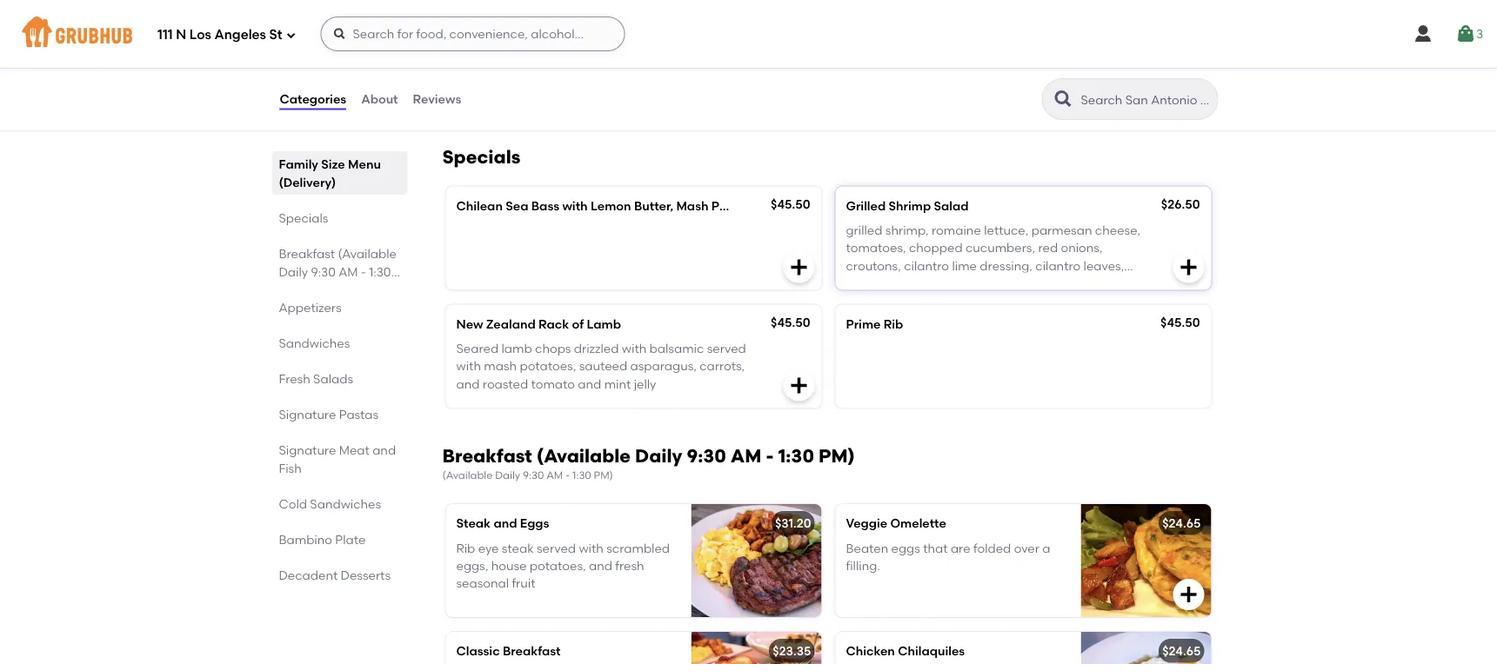 Task type: describe. For each thing, give the bounding box(es) containing it.
potatoes, inside rib eye steak served with scrambled eggs, house potatoes, and fresh seasonal fruit
[[530, 559, 586, 574]]

served inside rib eye steak served with scrambled eggs, house potatoes, and fresh seasonal fruit
[[537, 541, 576, 556]]

fresh
[[279, 372, 310, 386]]

seared
[[456, 341, 499, 356]]

appetizers tab
[[279, 299, 401, 317]]

bambino plate
[[279, 533, 366, 547]]

cold sandwiches
[[279, 497, 381, 512]]

bambino plate tab
[[279, 531, 401, 549]]

family
[[279, 157, 318, 171]]

classic breakfast image
[[691, 633, 822, 665]]

creme
[[666, 59, 704, 73]]

grilled shrimp salad
[[846, 198, 969, 213]]

pudding
[[556, 34, 606, 49]]

breakfast for breakfast (available daily 9:30 am - 1:30 pm) (available daily 9:30 am - 1:30 pm)
[[443, 445, 532, 468]]

breakfast (available daily 9:30 am - 1:30 pm) tab
[[279, 245, 401, 298]]

chilaquiles
[[898, 645, 965, 659]]

sandwiches tab
[[279, 334, 401, 352]]

classic
[[456, 645, 500, 659]]

chops
[[535, 341, 571, 356]]

dressing,
[[980, 258, 1033, 273]]

cold
[[279, 497, 307, 512]]

mangos
[[883, 276, 931, 291]]

- for breakfast (available daily 9:30 am - 1:30 pm) appetizers
[[361, 265, 366, 279]]

bass
[[532, 198, 560, 213]]

diced
[[846, 276, 880, 291]]

salads
[[313, 372, 353, 386]]

$45.50 for prime rib
[[1161, 315, 1201, 330]]

fish
[[279, 461, 302, 476]]

about
[[361, 92, 398, 106]]

vegetables
[[758, 198, 826, 213]]

pm) for breakfast (available daily 9:30 am - 1:30 pm) appetizers
[[279, 283, 302, 298]]

1:30 for breakfast (available daily 9:30 am - 1:30 pm) (available daily 9:30 am - 1:30 pm)
[[778, 445, 815, 468]]

breakfast (available daily 9:30 am - 1:30 pm) (available daily 9:30 am - 1:30 pm)
[[443, 445, 855, 482]]

am for breakfast (available daily 9:30 am - 1:30 pm) (available daily 9:30 am - 1:30 pm)
[[731, 445, 762, 468]]

2 vertical spatial -
[[566, 470, 570, 482]]

bread,
[[504, 59, 543, 73]]

lamb
[[502, 341, 532, 356]]

rib eye steak served with scrambled eggs, house potatoes, and fresh seasonal fruit
[[456, 541, 670, 591]]

categories
[[280, 92, 347, 106]]

reviews button
[[412, 68, 462, 131]]

st
[[269, 27, 282, 43]]

mint
[[605, 377, 631, 392]]

seasonal
[[456, 577, 509, 591]]

jelly
[[634, 377, 657, 392]]

am for breakfast (available daily 9:30 am - 1:30 pm) appetizers
[[339, 265, 358, 279]]

Search San Antonio Winery Los Angeles search field
[[1080, 91, 1213, 108]]

daily for breakfast (available daily 9:30 am - 1:30 pm) appetizers
[[279, 265, 308, 279]]

romaine
[[932, 223, 982, 238]]

butter,
[[634, 198, 674, 213]]

$31.20
[[775, 517, 812, 531]]

2 vertical spatial 9:30
[[523, 470, 544, 482]]

los
[[190, 27, 211, 43]]

chilean sea bass with lemon butter, mash potato, vegetables
[[456, 198, 826, 213]]

beaten eggs that are folded over a filling.
[[846, 541, 1051, 574]]

fruit
[[512, 577, 536, 591]]

(single-
[[609, 34, 654, 49]]

croutons,
[[846, 258, 901, 273]]

111
[[158, 27, 173, 43]]

new zealand rack of lamb
[[456, 317, 621, 332]]

shrimp
[[889, 198, 931, 213]]

checkout
[[1119, 566, 1177, 581]]

serve)
[[654, 34, 690, 49]]

cold sandwiches tab
[[279, 495, 401, 513]]

with down the seared
[[456, 359, 481, 374]]

and up steak
[[494, 517, 517, 531]]

and inside signature meat and fish
[[373, 443, 396, 458]]

veggie omelette image
[[1081, 505, 1212, 618]]

family size menu (delivery)
[[279, 157, 381, 190]]

of
[[572, 317, 584, 332]]

onions,
[[1061, 241, 1103, 256]]

1:30 for breakfast (available daily 9:30 am - 1:30 pm) appetizers
[[369, 265, 391, 279]]

rib inside rib eye steak served with scrambled eggs, house potatoes, and fresh seasonal fruit
[[456, 541, 475, 556]]

over
[[1014, 541, 1040, 556]]

are
[[951, 541, 971, 556]]

about button
[[360, 68, 399, 131]]

anglaise,
[[707, 59, 760, 73]]

9:30 for breakfast (available daily 9:30 am - 1:30 pm) appetizers
[[311, 265, 336, 279]]

potato,
[[712, 198, 755, 213]]

blueberry bread pudding (single-serve)
[[456, 34, 690, 49]]

1 horizontal spatial rib
[[884, 317, 904, 332]]

steak
[[456, 517, 491, 531]]

(available for breakfast (available daily 9:30 am - 1:30 pm) (available daily 9:30 am - 1:30 pm)
[[537, 445, 631, 468]]

prime rib
[[846, 317, 904, 332]]

desserts
[[341, 568, 391, 583]]

shrimp,
[[886, 223, 929, 238]]

eggs
[[892, 541, 921, 556]]

meat
[[339, 443, 370, 458]]

svg image for grilled shrimp, romaine lettuce, parmesan cheese, tomatoes, chopped cucumbers, red onions, croutons, cilantro lime dressing, cilantro leaves, diced mangos
[[1179, 257, 1200, 278]]

svg image for seared lamb chops drizzled with balsamic served with mash potatoes, sauteed asparagus, carrots, and roasted tomato and mint jelly
[[789, 376, 810, 397]]

steak
[[502, 541, 534, 556]]

svg image inside 3 button
[[1456, 23, 1477, 44]]

cheese,
[[1096, 223, 1141, 238]]

chilean
[[456, 198, 503, 213]]

and down the seared
[[456, 377, 480, 392]]

appetizers
[[279, 300, 342, 315]]

roasted
[[483, 377, 528, 392]]

with right "bass"
[[563, 198, 588, 213]]

2 vertical spatial daily
[[495, 470, 521, 482]]

reviews
[[413, 92, 461, 106]]

compote,
[[606, 59, 663, 73]]

breakfast (available daily 9:30 am - 1:30 pm) appetizers
[[279, 246, 397, 315]]

svg image inside main navigation navigation
[[286, 30, 296, 40]]

grilled shrimp, romaine lettuce, parmesan cheese, tomatoes, chopped cucumbers, red onions, croutons, cilantro lime dressing, cilantro leaves, diced mangos
[[846, 223, 1141, 291]]

to
[[1104, 566, 1116, 581]]

$45.50 for chilean sea bass with lemon butter, mash potato, vegetables
[[771, 197, 811, 211]]

main navigation navigation
[[0, 0, 1498, 68]]

eye
[[478, 541, 499, 556]]



Task type: vqa. For each thing, say whether or not it's contained in the screenshot.
Email email field
no



Task type: locate. For each thing, give the bounding box(es) containing it.
signature meat and fish tab
[[279, 441, 401, 478]]

served up carrots,
[[707, 341, 747, 356]]

1 horizontal spatial (available
[[443, 470, 493, 482]]

2 horizontal spatial 1:30
[[778, 445, 815, 468]]

1 horizontal spatial pm)
[[594, 470, 613, 482]]

1 horizontal spatial specials
[[443, 146, 521, 168]]

beaten
[[846, 541, 889, 556]]

breakfast down specials tab in the left of the page
[[279, 246, 335, 261]]

new
[[456, 317, 483, 332]]

3 button
[[1456, 18, 1484, 50]]

0 vertical spatial daily
[[279, 265, 308, 279]]

potatoes,
[[520, 359, 576, 374], [530, 559, 586, 574]]

$45.50
[[771, 197, 811, 211], [771, 315, 811, 330], [1161, 315, 1201, 330]]

2 horizontal spatial pm)
[[819, 445, 855, 468]]

potatoes, down chops
[[520, 359, 576, 374]]

0 vertical spatial 9:30
[[311, 265, 336, 279]]

$24.65 down checkout
[[1163, 645, 1201, 659]]

1 vertical spatial pm)
[[819, 445, 855, 468]]

and right meat
[[373, 443, 396, 458]]

$24.65
[[1163, 517, 1201, 531], [1163, 645, 1201, 659]]

grilled
[[846, 198, 886, 213]]

pm) up scrambled
[[594, 470, 613, 482]]

sandwiches up the fresh salads
[[279, 336, 350, 351]]

0 horizontal spatial -
[[361, 265, 366, 279]]

1 horizontal spatial -
[[566, 470, 570, 482]]

0 vertical spatial (available
[[338, 246, 397, 261]]

1 cilantro from the left
[[904, 258, 950, 273]]

sandwiches
[[279, 336, 350, 351], [310, 497, 381, 512]]

with inside rib eye steak served with scrambled eggs, house potatoes, and fresh seasonal fruit
[[579, 541, 604, 556]]

blueberry
[[546, 59, 603, 73]]

1 vertical spatial sandwiches
[[310, 497, 381, 512]]

(available up steak
[[443, 470, 493, 482]]

2 $24.65 from the top
[[1163, 645, 1201, 659]]

1 $24.65 from the top
[[1163, 517, 1201, 531]]

0 vertical spatial pm)
[[279, 283, 302, 298]]

lime
[[953, 258, 977, 273]]

2 horizontal spatial am
[[731, 445, 762, 468]]

proceed to checkout
[[1051, 566, 1177, 581]]

0 horizontal spatial am
[[339, 265, 358, 279]]

brioche bread, blueberry compote, creme anglaise, chocolate syrup
[[456, 59, 760, 91]]

veggie omelette
[[846, 517, 947, 531]]

chicken chilaquiles image
[[1081, 633, 1212, 665]]

breakfast
[[279, 246, 335, 261], [443, 445, 532, 468], [503, 645, 561, 659]]

signature
[[279, 407, 336, 422], [279, 443, 336, 458]]

(delivery)
[[279, 175, 336, 190]]

1 horizontal spatial 1:30
[[573, 470, 592, 482]]

1 vertical spatial (available
[[537, 445, 631, 468]]

served inside seared lamb chops drizzled with balsamic served with mash potatoes, sauteed asparagus, carrots, and roasted tomato and mint jelly
[[707, 341, 747, 356]]

2 horizontal spatial -
[[766, 445, 774, 468]]

breakfast inside "breakfast (available daily 9:30 am - 1:30 pm) appetizers"
[[279, 246, 335, 261]]

1 vertical spatial served
[[537, 541, 576, 556]]

sea
[[506, 198, 529, 213]]

signature meat and fish
[[279, 443, 396, 476]]

angeles
[[214, 27, 266, 43]]

with
[[563, 198, 588, 213], [622, 341, 647, 356], [456, 359, 481, 374], [579, 541, 604, 556]]

1 vertical spatial am
[[731, 445, 762, 468]]

specials tab
[[279, 209, 401, 227]]

decadent desserts
[[279, 568, 391, 583]]

cucumbers,
[[966, 241, 1036, 256]]

2 horizontal spatial svg image
[[1179, 257, 1200, 278]]

size
[[321, 157, 345, 171]]

syrup
[[519, 76, 551, 91]]

$26.50
[[1162, 197, 1201, 211]]

0 vertical spatial rib
[[884, 317, 904, 332]]

decadent desserts tab
[[279, 567, 401, 585]]

1 horizontal spatial 9:30
[[523, 470, 544, 482]]

1:30 inside "breakfast (available daily 9:30 am - 1:30 pm) appetizers"
[[369, 265, 391, 279]]

specials up the chilean
[[443, 146, 521, 168]]

(available inside "breakfast (available daily 9:30 am - 1:30 pm) appetizers"
[[338, 246, 397, 261]]

svg image
[[286, 30, 296, 40], [1179, 257, 1200, 278], [789, 376, 810, 397]]

breakfast for breakfast (available daily 9:30 am - 1:30 pm) appetizers
[[279, 246, 335, 261]]

$24.65 for chicken chilaquiles image
[[1163, 645, 1201, 659]]

- for breakfast (available daily 9:30 am - 1:30 pm) (available daily 9:30 am - 1:30 pm)
[[766, 445, 774, 468]]

zealand
[[486, 317, 536, 332]]

bread
[[517, 34, 553, 49]]

plate
[[335, 533, 366, 547]]

2 vertical spatial am
[[547, 470, 563, 482]]

1 vertical spatial signature
[[279, 443, 336, 458]]

pm) for breakfast (available daily 9:30 am - 1:30 pm) (available daily 9:30 am - 1:30 pm)
[[819, 445, 855, 468]]

potatoes, inside seared lamb chops drizzled with balsamic served with mash potatoes, sauteed asparagus, carrots, and roasted tomato and mint jelly
[[520, 359, 576, 374]]

specials down (delivery)
[[279, 211, 328, 225]]

breakfast up steak
[[443, 445, 532, 468]]

0 vertical spatial specials
[[443, 146, 521, 168]]

0 horizontal spatial 9:30
[[311, 265, 336, 279]]

signature inside signature meat and fish
[[279, 443, 336, 458]]

signature for signature meat and fish
[[279, 443, 336, 458]]

lemon
[[591, 198, 631, 213]]

tomato
[[531, 377, 575, 392]]

search icon image
[[1054, 89, 1074, 110]]

and inside rib eye steak served with scrambled eggs, house potatoes, and fresh seasonal fruit
[[589, 559, 613, 574]]

breakfast inside the 'breakfast (available daily 9:30 am - 1:30 pm) (available daily 9:30 am - 1:30 pm)'
[[443, 445, 532, 468]]

1 vertical spatial $24.65
[[1163, 645, 1201, 659]]

0 vertical spatial $24.65
[[1163, 517, 1201, 531]]

sandwiches up plate in the left of the page
[[310, 497, 381, 512]]

daily down jelly
[[635, 445, 683, 468]]

1 vertical spatial breakfast
[[443, 445, 532, 468]]

1 horizontal spatial am
[[547, 470, 563, 482]]

lamb
[[587, 317, 621, 332]]

filling.
[[846, 559, 881, 574]]

grilled
[[846, 223, 883, 238]]

served down eggs
[[537, 541, 576, 556]]

2 vertical spatial (available
[[443, 470, 493, 482]]

lettuce,
[[984, 223, 1029, 238]]

blueberry
[[456, 34, 514, 49]]

0 vertical spatial svg image
[[286, 30, 296, 40]]

pm) inside "breakfast (available daily 9:30 am - 1:30 pm) appetizers"
[[279, 283, 302, 298]]

(available down tomato
[[537, 445, 631, 468]]

cilantro down chopped
[[904, 258, 950, 273]]

with left scrambled
[[579, 541, 604, 556]]

0 vertical spatial am
[[339, 265, 358, 279]]

rib right prime
[[884, 317, 904, 332]]

chocolate
[[456, 76, 516, 91]]

mash
[[677, 198, 709, 213]]

2 horizontal spatial (available
[[537, 445, 631, 468]]

1 vertical spatial rib
[[456, 541, 475, 556]]

eggs
[[520, 517, 549, 531]]

1 horizontal spatial cilantro
[[1036, 258, 1081, 273]]

-
[[361, 265, 366, 279], [766, 445, 774, 468], [566, 470, 570, 482]]

$24.65 up checkout
[[1163, 517, 1201, 531]]

1 vertical spatial svg image
[[1179, 257, 1200, 278]]

fresh salads tab
[[279, 370, 401, 388]]

omelette
[[891, 517, 947, 531]]

- inside "breakfast (available daily 9:30 am - 1:30 pm) appetizers"
[[361, 265, 366, 279]]

2 vertical spatial pm)
[[594, 470, 613, 482]]

0 horizontal spatial daily
[[279, 265, 308, 279]]

rib
[[884, 317, 904, 332], [456, 541, 475, 556]]

seared lamb chops drizzled with balsamic served with mash potatoes, sauteed asparagus, carrots, and roasted tomato and mint jelly
[[456, 341, 747, 392]]

and
[[456, 377, 480, 392], [578, 377, 602, 392], [373, 443, 396, 458], [494, 517, 517, 531], [589, 559, 613, 574]]

$24.65 for veggie omelette image
[[1163, 517, 1201, 531]]

1:30
[[369, 265, 391, 279], [778, 445, 815, 468], [573, 470, 592, 482]]

daily up appetizers
[[279, 265, 308, 279]]

brioche
[[456, 59, 502, 73]]

rack
[[539, 317, 569, 332]]

chopped
[[909, 241, 963, 256]]

proceed
[[1051, 566, 1101, 581]]

0 horizontal spatial pm)
[[279, 283, 302, 298]]

breakfast right classic on the left bottom
[[503, 645, 561, 659]]

signature for signature pastas
[[279, 407, 336, 422]]

0 vertical spatial -
[[361, 265, 366, 279]]

1 horizontal spatial daily
[[495, 470, 521, 482]]

svg image
[[1413, 23, 1434, 44], [1456, 23, 1477, 44], [333, 27, 347, 41], [789, 257, 810, 278], [1179, 585, 1200, 606]]

mash
[[484, 359, 517, 374]]

am inside "breakfast (available daily 9:30 am - 1:30 pm) appetizers"
[[339, 265, 358, 279]]

signature down the fresh salads
[[279, 407, 336, 422]]

1 vertical spatial potatoes,
[[530, 559, 586, 574]]

pm) up appetizers
[[279, 283, 302, 298]]

signature up fish
[[279, 443, 336, 458]]

(available down specials tab in the left of the page
[[338, 246, 397, 261]]

daily up steak and eggs
[[495, 470, 521, 482]]

2 signature from the top
[[279, 443, 336, 458]]

0 vertical spatial 1:30
[[369, 265, 391, 279]]

9:30 for breakfast (available daily 9:30 am - 1:30 pm) (available daily 9:30 am - 1:30 pm)
[[687, 445, 727, 468]]

daily
[[279, 265, 308, 279], [635, 445, 683, 468], [495, 470, 521, 482]]

and left "fresh"
[[589, 559, 613, 574]]

1 vertical spatial specials
[[279, 211, 328, 225]]

Search for food, convenience, alcohol... search field
[[321, 17, 625, 51]]

0 vertical spatial signature
[[279, 407, 336, 422]]

family size menu (delivery) tab
[[279, 155, 401, 191]]

(available for breakfast (available daily 9:30 am - 1:30 pm) appetizers
[[338, 246, 397, 261]]

2 vertical spatial svg image
[[789, 376, 810, 397]]

1 vertical spatial 9:30
[[687, 445, 727, 468]]

daily for breakfast (available daily 9:30 am - 1:30 pm) (available daily 9:30 am - 1:30 pm)
[[635, 445, 683, 468]]

cilantro down red
[[1036, 258, 1081, 273]]

0 horizontal spatial rib
[[456, 541, 475, 556]]

2 cilantro from the left
[[1036, 258, 1081, 273]]

0 vertical spatial breakfast
[[279, 246, 335, 261]]

2 vertical spatial 1:30
[[573, 470, 592, 482]]

1 vertical spatial daily
[[635, 445, 683, 468]]

rib up 'eggs,'
[[456, 541, 475, 556]]

2 horizontal spatial 9:30
[[687, 445, 727, 468]]

0 horizontal spatial specials
[[279, 211, 328, 225]]

salad
[[934, 198, 969, 213]]

9:30
[[311, 265, 336, 279], [687, 445, 727, 468], [523, 470, 544, 482]]

chicken chilaquiles
[[846, 645, 965, 659]]

fresh
[[616, 559, 645, 574]]

folded
[[974, 541, 1012, 556]]

a
[[1043, 541, 1051, 556]]

1 vertical spatial 1:30
[[778, 445, 815, 468]]

decadent
[[279, 568, 338, 583]]

0 horizontal spatial served
[[537, 541, 576, 556]]

signature pastas tab
[[279, 406, 401, 424]]

tomatoes,
[[846, 241, 907, 256]]

asparagus,
[[631, 359, 697, 374]]

1 horizontal spatial served
[[707, 341, 747, 356]]

with up asparagus,
[[622, 341, 647, 356]]

$23.35
[[773, 645, 812, 659]]

eggs,
[[456, 559, 489, 574]]

steak and eggs image
[[691, 505, 822, 618]]

1 vertical spatial -
[[766, 445, 774, 468]]

0 vertical spatial sandwiches
[[279, 336, 350, 351]]

n
[[176, 27, 186, 43]]

specials
[[443, 146, 521, 168], [279, 211, 328, 225]]

2 vertical spatial breakfast
[[503, 645, 561, 659]]

and down sauteed
[[578, 377, 602, 392]]

0 vertical spatial potatoes,
[[520, 359, 576, 374]]

0 vertical spatial served
[[707, 341, 747, 356]]

pm)
[[279, 283, 302, 298], [819, 445, 855, 468], [594, 470, 613, 482]]

0 horizontal spatial cilantro
[[904, 258, 950, 273]]

bambino
[[279, 533, 332, 547]]

classic breakfast
[[456, 645, 561, 659]]

1 signature from the top
[[279, 407, 336, 422]]

0 horizontal spatial 1:30
[[369, 265, 391, 279]]

chicken
[[846, 645, 895, 659]]

1 horizontal spatial svg image
[[789, 376, 810, 397]]

0 horizontal spatial (available
[[338, 246, 397, 261]]

pm) up veggie
[[819, 445, 855, 468]]

potatoes, up fruit
[[530, 559, 586, 574]]

0 horizontal spatial svg image
[[286, 30, 296, 40]]

9:30 inside "breakfast (available daily 9:30 am - 1:30 pm) appetizers"
[[311, 265, 336, 279]]

drizzled
[[574, 341, 619, 356]]

daily inside "breakfast (available daily 9:30 am - 1:30 pm) appetizers"
[[279, 265, 308, 279]]

2 horizontal spatial daily
[[635, 445, 683, 468]]

served
[[707, 341, 747, 356], [537, 541, 576, 556]]

specials inside tab
[[279, 211, 328, 225]]

prime
[[846, 317, 881, 332]]



